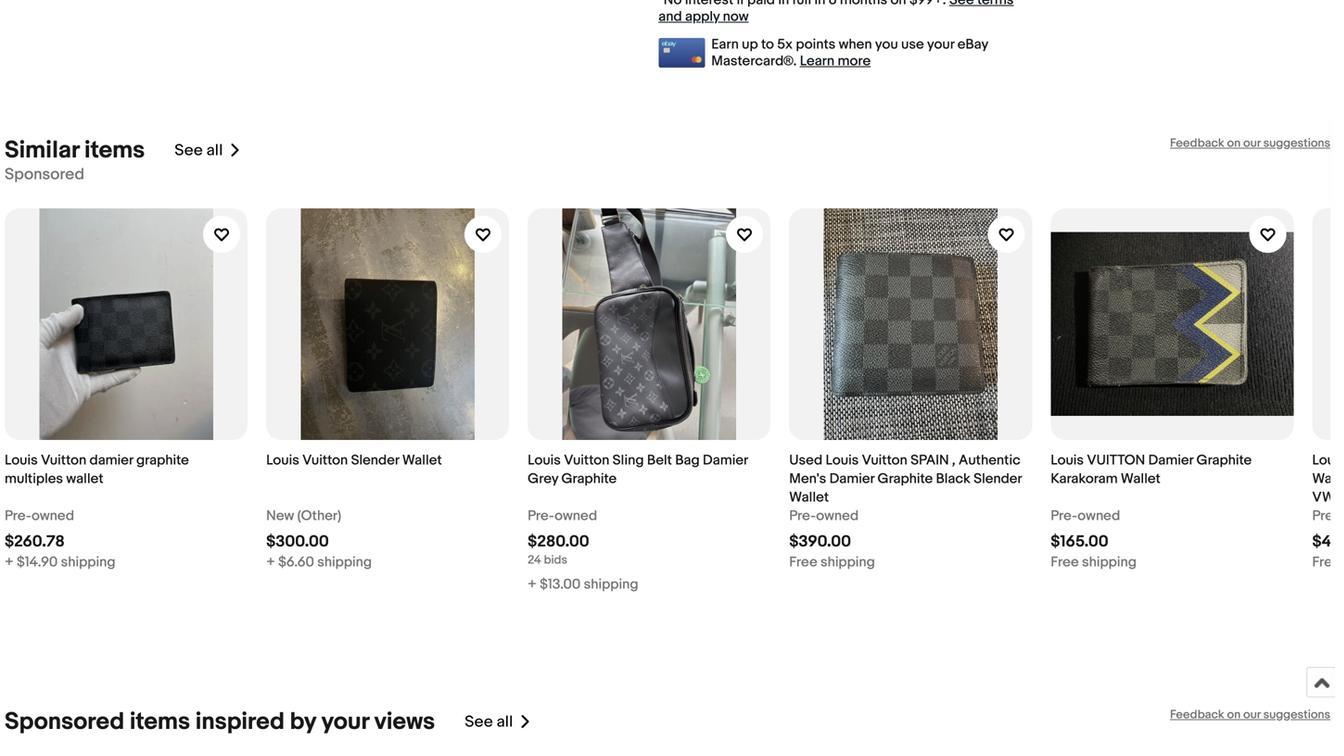 Task type: describe. For each thing, give the bounding box(es) containing it.
Sponsored text field
[[5, 165, 84, 184]]

feedback on our suggestions link for similar items
[[1170, 136, 1330, 151]]

owned inside the used louis vuitton spain , authentic men's damier graphite black slender wallet pre-owned $390.00 free shipping
[[816, 508, 859, 525]]

feedback for similar items
[[1170, 136, 1224, 151]]

vuitton inside the used louis vuitton spain , authentic men's damier graphite black slender wallet pre-owned $390.00 free shipping
[[862, 452, 907, 469]]

used louis vuitton spain , authentic men's damier graphite black slender wallet pre-owned $390.00 free shipping
[[789, 452, 1022, 571]]

New (Other) text field
[[266, 507, 341, 526]]

graphite
[[136, 452, 189, 469]]

suggestions for sponsored items inspired by your views
[[1263, 708, 1330, 723]]

pre-owned text field for $165.00
[[1051, 507, 1120, 526]]

+ for $300.00
[[266, 554, 275, 571]]

shipping inside pre-owned $260.78 + $14.90 shipping
[[61, 554, 115, 571]]

Free shipping text field
[[789, 553, 875, 572]]

Free shipping text field
[[1051, 553, 1137, 572]]

our for sponsored items inspired by your views
[[1243, 708, 1261, 723]]

pre- for $165.00
[[1051, 508, 1078, 525]]

+ $14.90 shipping text field
[[5, 553, 115, 572]]

1 vertical spatial your
[[321, 708, 369, 737]]

$300.00
[[266, 533, 329, 552]]

pre-owned text field for $260.78
[[5, 507, 74, 526]]

black
[[936, 471, 971, 488]]

pre-owned $280.00 24 bids + $13.00 shipping
[[528, 508, 638, 593]]

learn
[[800, 53, 835, 69]]

pre-owned $260.78 + $14.90 shipping
[[5, 508, 115, 571]]

on for similar items
[[1227, 136, 1241, 151]]

shipping inside pre-owned $280.00 24 bids + $13.00 shipping
[[584, 577, 638, 593]]

all for similar items
[[206, 141, 223, 160]]

shipping inside "pre-owned $165.00 free shipping"
[[1082, 554, 1137, 571]]

bids
[[544, 553, 567, 568]]

owned for $280.00
[[555, 508, 597, 525]]

,
[[952, 452, 956, 469]]

$13.00
[[540, 577, 581, 593]]

spain
[[911, 452, 949, 469]]

free inside the used louis vuitton spain , authentic men's damier graphite black slender wallet pre-owned $390.00 free shipping
[[789, 554, 817, 571]]

+ inside pre-owned $280.00 24 bids + $13.00 shipping
[[528, 577, 537, 593]]

louis vuitton damier graphite karakoram wallet
[[1051, 452, 1252, 488]]

now
[[723, 8, 749, 25]]

$280.00
[[528, 533, 589, 552]]

pre- for $260.78
[[5, 508, 32, 525]]

slender inside the used louis vuitton spain , authentic men's damier graphite black slender wallet pre-owned $390.00 free shipping
[[974, 471, 1022, 488]]

$165.00
[[1051, 533, 1109, 552]]

all for sponsored items inspired by your views
[[497, 713, 513, 732]]

see for similar items
[[175, 141, 203, 160]]

sponsored items inspired by your views
[[5, 708, 435, 737]]

feedback for sponsored items inspired by your views
[[1170, 708, 1224, 723]]

$14.90
[[17, 554, 58, 571]]

Pre- text field
[[1312, 507, 1335, 526]]

damier
[[90, 452, 133, 469]]

sponsored for sponsored items inspired by your views
[[5, 708, 124, 737]]

karakoram
[[1051, 471, 1118, 488]]

$41 text field
[[1312, 533, 1335, 552]]

authentic
[[959, 452, 1021, 469]]

men's
[[789, 471, 826, 488]]

vuitton for $300.00
[[302, 452, 348, 469]]

pre-owned text field for $280.00
[[528, 507, 597, 526]]

$280.00 text field
[[528, 533, 589, 552]]

grey
[[528, 471, 558, 488]]

earn
[[711, 36, 739, 53]]

you
[[875, 36, 898, 53]]

+ $6.60 shipping text field
[[266, 553, 372, 572]]

to
[[761, 36, 774, 53]]

free for $41
[[1312, 554, 1335, 571]]

+ for $260.78
[[5, 554, 14, 571]]

views
[[374, 708, 435, 737]]

$300.00 text field
[[266, 533, 329, 552]]

new
[[266, 508, 294, 525]]

louis vuitton sling belt bag damier grey graphite
[[528, 452, 748, 488]]

louis vuitton slender wallet
[[266, 452, 442, 469]]

owned for $165.00
[[1078, 508, 1120, 525]]

inspired
[[195, 708, 285, 737]]

$165.00 text field
[[1051, 533, 1109, 552]]

louis for $165.00
[[1051, 452, 1084, 469]]

see inside see terms and apply now
[[949, 0, 974, 8]]

points
[[796, 36, 836, 53]]

5x
[[777, 36, 793, 53]]

24 bids text field
[[528, 553, 567, 568]]

up
[[742, 36, 758, 53]]

see terms and apply now link
[[659, 0, 1014, 25]]

pre- inside the used louis vuitton spain , authentic men's damier graphite black slender wallet pre-owned $390.00 free shipping
[[789, 508, 816, 525]]

louis for $280.00
[[528, 452, 561, 469]]

graphite inside louis vuitton sling belt bag damier grey graphite
[[561, 471, 617, 488]]



Task type: vqa. For each thing, say whether or not it's contained in the screenshot.


Task type: locate. For each thing, give the bounding box(es) containing it.
0 horizontal spatial slender
[[351, 452, 399, 469]]

0 vertical spatial see all
[[175, 141, 223, 160]]

owned inside pre-owned $260.78 + $14.90 shipping
[[32, 508, 74, 525]]

2 vertical spatial see
[[465, 713, 493, 732]]

louis for $260.78
[[5, 452, 38, 469]]

our for similar items
[[1243, 136, 1261, 151]]

1 feedback on our suggestions from the top
[[1170, 136, 1330, 151]]

see for sponsored items inspired by your views
[[465, 713, 493, 732]]

1 horizontal spatial all
[[497, 713, 513, 732]]

0 horizontal spatial see all link
[[175, 136, 241, 165]]

+ left $14.90 at left bottom
[[5, 554, 14, 571]]

2 horizontal spatial +
[[528, 577, 537, 593]]

1 our from the top
[[1243, 136, 1261, 151]]

see all
[[175, 141, 223, 160], [465, 713, 513, 732]]

1 horizontal spatial see all text field
[[465, 713, 513, 732]]

+ down 24
[[528, 577, 537, 593]]

3 vuitton from the left
[[564, 452, 609, 469]]

2 horizontal spatial see
[[949, 0, 974, 8]]

sponsored
[[5, 165, 84, 184], [5, 708, 124, 737]]

pre- inside "pre-owned $165.00 free shipping"
[[1051, 508, 1078, 525]]

louis inside louis vuitton damier graphite multiples wallet
[[5, 452, 38, 469]]

pre- up the $280.00 "text field"
[[528, 508, 555, 525]]

1 feedback from the top
[[1170, 136, 1224, 151]]

see all link for similar items
[[175, 136, 241, 165]]

3 owned from the left
[[816, 508, 859, 525]]

our
[[1243, 136, 1261, 151], [1243, 708, 1261, 723]]

0 horizontal spatial see all
[[175, 141, 223, 160]]

2 horizontal spatial damier
[[1148, 452, 1193, 469]]

Free text field
[[1312, 553, 1335, 572]]

items
[[84, 136, 145, 165], [130, 708, 190, 737]]

vuitton left sling
[[564, 452, 609, 469]]

1 vertical spatial feedback on our suggestions
[[1170, 708, 1330, 723]]

3 pre- from the left
[[789, 508, 816, 525]]

0 vertical spatial feedback on our suggestions link
[[1170, 136, 1330, 151]]

items for sponsored
[[130, 708, 190, 737]]

2 suggestions from the top
[[1263, 708, 1330, 723]]

sponsored for sponsored text field
[[5, 165, 84, 184]]

suggestions
[[1263, 136, 1330, 151], [1263, 708, 1330, 723]]

owned up $165.00 text box
[[1078, 508, 1120, 525]]

your
[[927, 36, 954, 53], [321, 708, 369, 737]]

all
[[206, 141, 223, 160], [497, 713, 513, 732]]

0 horizontal spatial see
[[175, 141, 203, 160]]

4 louis from the left
[[826, 452, 859, 469]]

free down '$165.00'
[[1051, 554, 1079, 571]]

shipping down $390.00
[[821, 554, 875, 571]]

loui pre- $41 free
[[1312, 452, 1335, 571]]

24
[[528, 553, 541, 568]]

pre-owned $165.00 free shipping
[[1051, 508, 1137, 571]]

and
[[659, 8, 682, 25]]

1 louis from the left
[[5, 452, 38, 469]]

vuitton inside louis vuitton damier graphite multiples wallet
[[41, 452, 86, 469]]

owned up $390.00 text field
[[816, 508, 859, 525]]

feedback on our suggestions
[[1170, 136, 1330, 151], [1170, 708, 1330, 723]]

owned for $260.78
[[32, 508, 74, 525]]

slender
[[351, 452, 399, 469], [974, 471, 1022, 488]]

1 vertical spatial items
[[130, 708, 190, 737]]

louis inside louis vuitton damier graphite karakoram wallet
[[1051, 452, 1084, 469]]

+ $13.00 shipping text field
[[528, 576, 638, 594]]

feedback on our suggestions link for sponsored items inspired by your views
[[1170, 708, 1330, 723]]

earn up to 5x points when you use your ebay mastercard®.
[[711, 36, 988, 69]]

see all for sponsored items inspired by your views
[[465, 713, 513, 732]]

1 vertical spatial on
[[1227, 708, 1241, 723]]

your inside "earn up to 5x points when you use your ebay mastercard®."
[[927, 36, 954, 53]]

1 horizontal spatial damier
[[829, 471, 874, 488]]

louis inside louis vuitton sling belt bag damier grey graphite
[[528, 452, 561, 469]]

see
[[949, 0, 974, 8], [175, 141, 203, 160], [465, 713, 493, 732]]

0 horizontal spatial pre-owned text field
[[528, 507, 597, 526]]

on for sponsored items inspired by your views
[[1227, 708, 1241, 723]]

see all text field for similar items
[[175, 141, 223, 160]]

damier right men's
[[829, 471, 874, 488]]

vuitton up the (other)
[[302, 452, 348, 469]]

2 vertical spatial wallet
[[789, 489, 829, 506]]

0 vertical spatial sponsored
[[5, 165, 84, 184]]

4 pre- from the left
[[1051, 508, 1078, 525]]

$260.78 text field
[[5, 533, 65, 552]]

bag
[[675, 452, 700, 469]]

1 vertical spatial see all link
[[465, 708, 532, 737]]

2 horizontal spatial graphite
[[1197, 452, 1252, 469]]

0 horizontal spatial damier
[[703, 452, 748, 469]]

+
[[5, 554, 14, 571], [266, 554, 275, 571], [528, 577, 537, 593]]

2 vuitton from the left
[[302, 452, 348, 469]]

0 horizontal spatial see all text field
[[175, 141, 223, 160]]

wallet inside the used louis vuitton spain , authentic men's damier graphite black slender wallet pre-owned $390.00 free shipping
[[789, 489, 829, 506]]

loui
[[1312, 452, 1335, 469]]

used
[[789, 452, 823, 469]]

items for similar
[[84, 136, 145, 165]]

sling
[[613, 452, 644, 469]]

free
[[789, 554, 817, 571], [1051, 554, 1079, 571], [1312, 554, 1335, 571]]

mastercard®.
[[711, 53, 797, 69]]

damier right vuitton
[[1148, 452, 1193, 469]]

see all text field for sponsored items inspired by your views
[[465, 713, 513, 732]]

0 horizontal spatial wallet
[[402, 452, 442, 469]]

1 owned from the left
[[32, 508, 74, 525]]

feedback on our suggestions for sponsored items inspired by your views
[[1170, 708, 1330, 723]]

new (other) $300.00 + $6.60 shipping
[[266, 508, 372, 571]]

damier inside the used louis vuitton spain , authentic men's damier graphite black slender wallet pre-owned $390.00 free shipping
[[829, 471, 874, 488]]

Pre-owned text field
[[528, 507, 597, 526], [789, 507, 859, 526]]

5 pre- from the left
[[1312, 508, 1335, 525]]

by
[[290, 708, 316, 737]]

0 vertical spatial feedback
[[1170, 136, 1224, 151]]

damier
[[703, 452, 748, 469], [1148, 452, 1193, 469], [829, 471, 874, 488]]

+ inside new (other) $300.00 + $6.60 shipping
[[266, 554, 275, 571]]

0 vertical spatial all
[[206, 141, 223, 160]]

$390.00
[[789, 533, 851, 552]]

1 vertical spatial see all text field
[[465, 713, 513, 732]]

4 owned from the left
[[1078, 508, 1120, 525]]

your right use
[[927, 36, 954, 53]]

see all link for sponsored items inspired by your views
[[465, 708, 532, 737]]

wallet
[[402, 452, 442, 469], [1121, 471, 1161, 488], [789, 489, 829, 506]]

1 horizontal spatial your
[[927, 36, 954, 53]]

belt
[[647, 452, 672, 469]]

0 vertical spatial see
[[949, 0, 974, 8]]

1 horizontal spatial graphite
[[878, 471, 933, 488]]

See all text field
[[175, 141, 223, 160], [465, 713, 513, 732]]

vuitton inside louis vuitton sling belt bag damier grey graphite
[[564, 452, 609, 469]]

shipping inside the used louis vuitton spain , authentic men's damier graphite black slender wallet pre-owned $390.00 free shipping
[[821, 554, 875, 571]]

pre- up $41 text field
[[1312, 508, 1335, 525]]

vuitton for $280.00
[[564, 452, 609, 469]]

pre- up $390.00
[[789, 508, 816, 525]]

damier inside louis vuitton sling belt bag damier grey graphite
[[703, 452, 748, 469]]

1 vertical spatial see
[[175, 141, 203, 160]]

1 horizontal spatial wallet
[[789, 489, 829, 506]]

1 pre- from the left
[[5, 508, 32, 525]]

1 horizontal spatial see
[[465, 713, 493, 732]]

1 feedback on our suggestions link from the top
[[1170, 136, 1330, 151]]

terms
[[977, 0, 1014, 8]]

vuitton up wallet
[[41, 452, 86, 469]]

multiples
[[5, 471, 63, 488]]

$390.00 text field
[[789, 533, 851, 552]]

0 horizontal spatial your
[[321, 708, 369, 737]]

1 vertical spatial wallet
[[1121, 471, 1161, 488]]

feedback on our suggestions for similar items
[[1170, 136, 1330, 151]]

vuitton left 'spain'
[[862, 452, 907, 469]]

1 vertical spatial feedback
[[1170, 708, 1224, 723]]

wallet inside louis vuitton damier graphite karakoram wallet
[[1121, 471, 1161, 488]]

$6.60
[[278, 554, 314, 571]]

1 vertical spatial sponsored
[[5, 708, 124, 737]]

1 vuitton from the left
[[41, 452, 86, 469]]

on
[[1227, 136, 1241, 151], [1227, 708, 1241, 723]]

free down $41
[[1312, 554, 1335, 571]]

learn more
[[800, 53, 871, 69]]

pre-
[[5, 508, 32, 525], [528, 508, 555, 525], [789, 508, 816, 525], [1051, 508, 1078, 525], [1312, 508, 1335, 525]]

2 on from the top
[[1227, 708, 1241, 723]]

0 horizontal spatial pre-owned text field
[[5, 507, 74, 526]]

$41
[[1312, 533, 1335, 552]]

1 suggestions from the top
[[1263, 136, 1330, 151]]

owned up the $280.00 "text field"
[[555, 508, 597, 525]]

0 vertical spatial wallet
[[402, 452, 442, 469]]

1 vertical spatial all
[[497, 713, 513, 732]]

2 sponsored from the top
[[5, 708, 124, 737]]

ebay mastercard image
[[659, 38, 705, 68]]

apply
[[685, 8, 720, 25]]

feedback
[[1170, 136, 1224, 151], [1170, 708, 1224, 723]]

see all for similar items
[[175, 141, 223, 160]]

0 horizontal spatial +
[[5, 554, 14, 571]]

1 vertical spatial suggestions
[[1263, 708, 1330, 723]]

pre- up $165.00 text box
[[1051, 508, 1078, 525]]

vuitton
[[1087, 452, 1145, 469]]

0 vertical spatial see all text field
[[175, 141, 223, 160]]

pre- up $260.78
[[5, 508, 32, 525]]

$260.78
[[5, 533, 65, 552]]

see terms and apply now
[[659, 0, 1014, 25]]

3 louis from the left
[[528, 452, 561, 469]]

0 vertical spatial suggestions
[[1263, 136, 1330, 151]]

(other)
[[297, 508, 341, 525]]

1 vertical spatial slender
[[974, 471, 1022, 488]]

pre- inside pre-owned $280.00 24 bids + $13.00 shipping
[[528, 508, 555, 525]]

shipping right $6.60
[[317, 554, 372, 571]]

shipping down $165.00 text box
[[1082, 554, 1137, 571]]

louis up grey
[[528, 452, 561, 469]]

0 vertical spatial on
[[1227, 136, 1241, 151]]

1 horizontal spatial +
[[266, 554, 275, 571]]

pre-owned text field up $260.78
[[5, 507, 74, 526]]

1 horizontal spatial free
[[1051, 554, 1079, 571]]

wallet
[[66, 471, 103, 488]]

vuitton
[[41, 452, 86, 469], [302, 452, 348, 469], [564, 452, 609, 469], [862, 452, 907, 469]]

1 free from the left
[[789, 554, 817, 571]]

1 pre-owned text field from the left
[[5, 507, 74, 526]]

louis up multiples at left bottom
[[5, 452, 38, 469]]

2 pre- from the left
[[528, 508, 555, 525]]

shipping inside new (other) $300.00 + $6.60 shipping
[[317, 554, 372, 571]]

shipping
[[61, 554, 115, 571], [317, 554, 372, 571], [821, 554, 875, 571], [1082, 554, 1137, 571], [584, 577, 638, 593]]

5 louis from the left
[[1051, 452, 1084, 469]]

items left inspired
[[130, 708, 190, 737]]

louis up karakoram
[[1051, 452, 1084, 469]]

your right by
[[321, 708, 369, 737]]

1 horizontal spatial see all link
[[465, 708, 532, 737]]

2 our from the top
[[1243, 708, 1261, 723]]

0 horizontal spatial all
[[206, 141, 223, 160]]

free down $390.00
[[789, 554, 817, 571]]

owned inside "pre-owned $165.00 free shipping"
[[1078, 508, 1120, 525]]

graphite inside louis vuitton damier graphite karakoram wallet
[[1197, 452, 1252, 469]]

Pre-owned text field
[[5, 507, 74, 526], [1051, 507, 1120, 526]]

0 horizontal spatial graphite
[[561, 471, 617, 488]]

2 owned from the left
[[555, 508, 597, 525]]

1 horizontal spatial pre-owned text field
[[789, 507, 859, 526]]

1 horizontal spatial pre-owned text field
[[1051, 507, 1120, 526]]

damier inside louis vuitton damier graphite karakoram wallet
[[1148, 452, 1193, 469]]

+ inside pre-owned $260.78 + $14.90 shipping
[[5, 554, 14, 571]]

pre-owned text field for $390.00
[[789, 507, 859, 526]]

louis inside the used louis vuitton spain , authentic men's damier graphite black slender wallet pre-owned $390.00 free shipping
[[826, 452, 859, 469]]

1 horizontal spatial see all
[[465, 713, 513, 732]]

louis
[[5, 452, 38, 469], [266, 452, 299, 469], [528, 452, 561, 469], [826, 452, 859, 469], [1051, 452, 1084, 469]]

0 vertical spatial items
[[84, 136, 145, 165]]

pre-owned text field up $165.00 text box
[[1051, 507, 1120, 526]]

0 vertical spatial see all link
[[175, 136, 241, 165]]

1 on from the top
[[1227, 136, 1241, 151]]

4 vuitton from the left
[[862, 452, 907, 469]]

louis for $300.00
[[266, 452, 299, 469]]

more
[[838, 53, 871, 69]]

items right similar
[[84, 136, 145, 165]]

owned up $260.78 'text box'
[[32, 508, 74, 525]]

pre-owned text field up $390.00
[[789, 507, 859, 526]]

1 horizontal spatial slender
[[974, 471, 1022, 488]]

suggestions for similar items
[[1263, 136, 1330, 151]]

1 vertical spatial our
[[1243, 708, 1261, 723]]

0 vertical spatial our
[[1243, 136, 1261, 151]]

free for $165.00
[[1051, 554, 1079, 571]]

feedback on our suggestions link
[[1170, 136, 1330, 151], [1170, 708, 1330, 723]]

shipping right $13.00
[[584, 577, 638, 593]]

2 horizontal spatial free
[[1312, 554, 1335, 571]]

pre-owned text field up the $280.00 "text field"
[[528, 507, 597, 526]]

2 feedback on our suggestions from the top
[[1170, 708, 1330, 723]]

2 louis from the left
[[266, 452, 299, 469]]

0 vertical spatial your
[[927, 36, 954, 53]]

louis vuitton damier graphite multiples wallet
[[5, 452, 189, 488]]

see all link
[[175, 136, 241, 165], [465, 708, 532, 737]]

2 feedback on our suggestions link from the top
[[1170, 708, 1330, 723]]

2 feedback from the top
[[1170, 708, 1224, 723]]

2 horizontal spatial wallet
[[1121, 471, 1161, 488]]

1 pre-owned text field from the left
[[528, 507, 597, 526]]

0 horizontal spatial free
[[789, 554, 817, 571]]

graphite
[[1197, 452, 1252, 469], [561, 471, 617, 488], [878, 471, 933, 488]]

+ left $6.60
[[266, 554, 275, 571]]

similar items
[[5, 136, 145, 165]]

shipping right $14.90 at left bottom
[[61, 554, 115, 571]]

damier right bag
[[703, 452, 748, 469]]

1 vertical spatial see all
[[465, 713, 513, 732]]

learn more link
[[800, 53, 871, 69]]

2 free from the left
[[1051, 554, 1079, 571]]

ebay
[[958, 36, 988, 53]]

0 vertical spatial slender
[[351, 452, 399, 469]]

louis right used
[[826, 452, 859, 469]]

0 vertical spatial feedback on our suggestions
[[1170, 136, 1330, 151]]

louis up the new
[[266, 452, 299, 469]]

when
[[839, 36, 872, 53]]

vuitton for $260.78
[[41, 452, 86, 469]]

2 pre-owned text field from the left
[[789, 507, 859, 526]]

free inside "pre-owned $165.00 free shipping"
[[1051, 554, 1079, 571]]

1 sponsored from the top
[[5, 165, 84, 184]]

1 vertical spatial feedback on our suggestions link
[[1170, 708, 1330, 723]]

owned
[[32, 508, 74, 525], [555, 508, 597, 525], [816, 508, 859, 525], [1078, 508, 1120, 525]]

pre- for $280.00
[[528, 508, 555, 525]]

3 free from the left
[[1312, 554, 1335, 571]]

2 pre-owned text field from the left
[[1051, 507, 1120, 526]]

owned inside pre-owned $280.00 24 bids + $13.00 shipping
[[555, 508, 597, 525]]

graphite inside the used louis vuitton spain , authentic men's damier graphite black slender wallet pre-owned $390.00 free shipping
[[878, 471, 933, 488]]

pre- inside pre-owned $260.78 + $14.90 shipping
[[5, 508, 32, 525]]

use
[[901, 36, 924, 53]]

similar
[[5, 136, 79, 165]]



